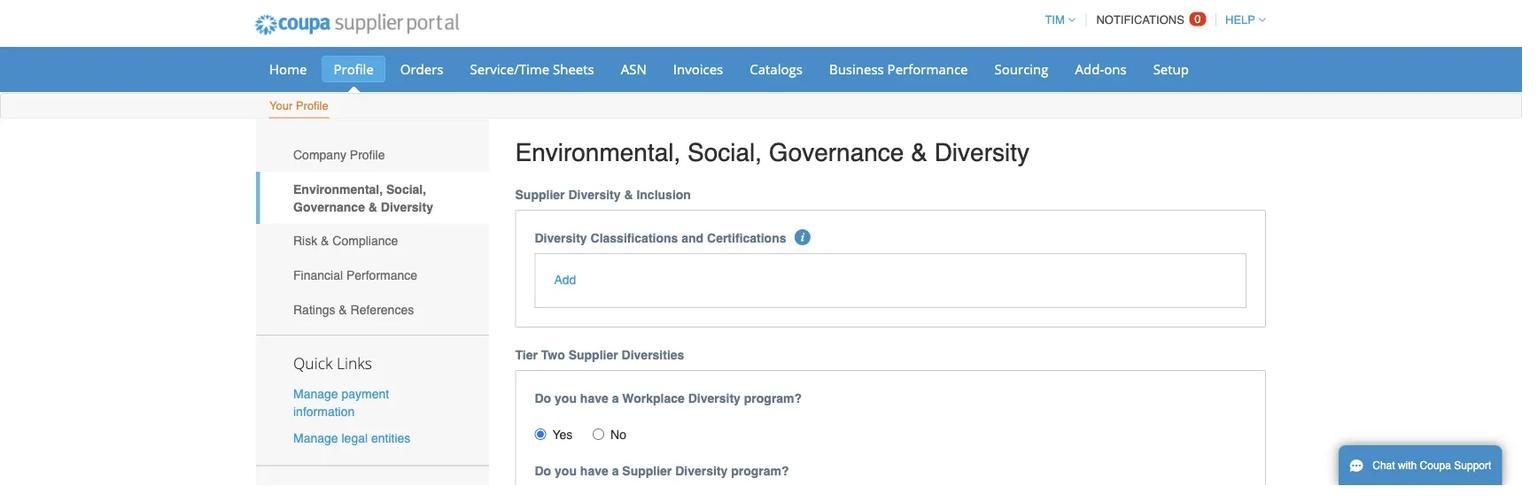 Task type: locate. For each thing, give the bounding box(es) containing it.
you
[[555, 391, 577, 406], [555, 464, 577, 478]]

profile right "your"
[[296, 99, 328, 113]]

environmental,
[[515, 138, 681, 167], [293, 182, 383, 196]]

2 do from the top
[[535, 464, 551, 478]]

performance right business
[[887, 60, 968, 78]]

1 horizontal spatial performance
[[887, 60, 968, 78]]

a down no
[[612, 464, 619, 478]]

1 vertical spatial a
[[612, 464, 619, 478]]

None radio
[[535, 429, 546, 440], [593, 429, 604, 440], [535, 429, 546, 440], [593, 429, 604, 440]]

manage
[[293, 387, 338, 401], [293, 431, 338, 445]]

manage for manage payment information
[[293, 387, 338, 401]]

environmental, social, governance & diversity down catalogs link
[[515, 138, 1030, 167]]

1 vertical spatial you
[[555, 464, 577, 478]]

asn
[[621, 60, 647, 78]]

have for supplier
[[580, 464, 608, 478]]

& up risk & compliance link
[[368, 200, 377, 214]]

manage legal entities
[[293, 431, 411, 445]]

supplier
[[515, 188, 565, 202], [569, 348, 618, 362], [622, 464, 672, 478]]

2 manage from the top
[[293, 431, 338, 445]]

social, up inclusion in the top of the page
[[688, 138, 762, 167]]

1 vertical spatial profile
[[296, 99, 328, 113]]

1 a from the top
[[612, 391, 619, 406]]

environmental, up the "supplier diversity & inclusion"
[[515, 138, 681, 167]]

and
[[682, 231, 704, 246]]

help
[[1225, 13, 1256, 27]]

1 vertical spatial environmental, social, governance & diversity
[[293, 182, 433, 214]]

you for do you have a workplace diversity program?
[[555, 391, 577, 406]]

manage for manage legal entities
[[293, 431, 338, 445]]

home
[[269, 60, 307, 78]]

tier two supplier diversities
[[515, 348, 684, 362]]

performance
[[887, 60, 968, 78], [346, 268, 417, 282]]

0 horizontal spatial environmental, social, governance & diversity
[[293, 182, 433, 214]]

you up the yes
[[555, 391, 577, 406]]

tier
[[515, 348, 538, 362]]

notifications 0
[[1096, 12, 1201, 27]]

company profile link
[[256, 138, 489, 172]]

environmental, down the company profile
[[293, 182, 383, 196]]

profile down the coupa supplier portal "image"
[[334, 60, 374, 78]]

you for do you have a supplier diversity program?
[[555, 464, 577, 478]]

information
[[293, 405, 355, 419]]

two
[[541, 348, 565, 362]]

governance
[[769, 138, 904, 167], [293, 200, 365, 214]]

0 horizontal spatial governance
[[293, 200, 365, 214]]

1 horizontal spatial environmental, social, governance & diversity
[[515, 138, 1030, 167]]

do for do you have a supplier diversity program?
[[535, 464, 551, 478]]

1 vertical spatial do
[[535, 464, 551, 478]]

governance down business
[[769, 138, 904, 167]]

have for workplace
[[580, 391, 608, 406]]

a up no
[[612, 391, 619, 406]]

& left inclusion in the top of the page
[[624, 188, 633, 202]]

profile
[[334, 60, 374, 78], [296, 99, 328, 113], [350, 148, 385, 162]]

&
[[911, 138, 928, 167], [624, 188, 633, 202], [368, 200, 377, 214], [321, 234, 329, 248], [339, 303, 347, 317]]

2 a from the top
[[612, 464, 619, 478]]

chat with coupa support button
[[1339, 446, 1502, 486]]

profile up environmental, social, governance & diversity link
[[350, 148, 385, 162]]

0 vertical spatial supplier
[[515, 188, 565, 202]]

environmental, social, governance & diversity up compliance
[[293, 182, 433, 214]]

0 vertical spatial you
[[555, 391, 577, 406]]

risk & compliance link
[[256, 224, 489, 258]]

manage up information
[[293, 387, 338, 401]]

supplier up add
[[515, 188, 565, 202]]

add-
[[1075, 60, 1104, 78]]

performance inside "link"
[[887, 60, 968, 78]]

social, down company profile link
[[386, 182, 426, 196]]

& down the business performance "link"
[[911, 138, 928, 167]]

certifications
[[707, 231, 786, 246]]

a
[[612, 391, 619, 406], [612, 464, 619, 478]]

do for do you have a workplace diversity program?
[[535, 391, 551, 406]]

entities
[[371, 431, 411, 445]]

1 horizontal spatial environmental,
[[515, 138, 681, 167]]

manage inside manage payment information
[[293, 387, 338, 401]]

your profile link
[[268, 95, 329, 118]]

1 vertical spatial supplier
[[569, 348, 618, 362]]

invoices link
[[662, 56, 735, 82]]

1 vertical spatial social,
[[386, 182, 426, 196]]

profile for your profile
[[296, 99, 328, 113]]

2 vertical spatial supplier
[[622, 464, 672, 478]]

inclusion
[[637, 188, 691, 202]]

1 do from the top
[[535, 391, 551, 406]]

0
[[1195, 12, 1201, 26]]

diversities
[[622, 348, 684, 362]]

quick links
[[293, 353, 372, 374]]

0 vertical spatial a
[[612, 391, 619, 406]]

setup link
[[1142, 56, 1201, 82]]

1 vertical spatial program?
[[731, 464, 789, 478]]

1 have from the top
[[580, 391, 608, 406]]

add-ons
[[1075, 60, 1127, 78]]

0 vertical spatial have
[[580, 391, 608, 406]]

program?
[[744, 391, 802, 406], [731, 464, 789, 478]]

tim
[[1045, 13, 1065, 27]]

0 vertical spatial governance
[[769, 138, 904, 167]]

with
[[1398, 460, 1417, 472]]

payment
[[342, 387, 389, 401]]

business performance
[[829, 60, 968, 78]]

supplier right two
[[569, 348, 618, 362]]

service/time sheets link
[[459, 56, 606, 82]]

0 vertical spatial manage
[[293, 387, 338, 401]]

1 vertical spatial manage
[[293, 431, 338, 445]]

business performance link
[[818, 56, 980, 82]]

navigation
[[1037, 3, 1266, 37]]

risk
[[293, 234, 317, 248]]

have
[[580, 391, 608, 406], [580, 464, 608, 478]]

1 vertical spatial have
[[580, 464, 608, 478]]

governance up risk & compliance
[[293, 200, 365, 214]]

diversity
[[934, 138, 1030, 167], [568, 188, 621, 202], [381, 200, 433, 214], [535, 231, 587, 246], [688, 391, 741, 406], [675, 464, 728, 478]]

2 have from the top
[[580, 464, 608, 478]]

a for supplier
[[612, 464, 619, 478]]

ratings & references
[[293, 303, 414, 317]]

ons
[[1104, 60, 1127, 78]]

navigation containing notifications 0
[[1037, 3, 1266, 37]]

chat with coupa support
[[1373, 460, 1492, 472]]

0 vertical spatial do
[[535, 391, 551, 406]]

0 horizontal spatial social,
[[386, 182, 426, 196]]

compliance
[[333, 234, 398, 248]]

you down the yes
[[555, 464, 577, 478]]

1 horizontal spatial governance
[[769, 138, 904, 167]]

0 vertical spatial environmental, social, governance & diversity
[[515, 138, 1030, 167]]

company profile
[[293, 148, 385, 162]]

a for workplace
[[612, 391, 619, 406]]

2 you from the top
[[555, 464, 577, 478]]

do
[[535, 391, 551, 406], [535, 464, 551, 478]]

financial performance link
[[256, 258, 489, 293]]

performance up references
[[346, 268, 417, 282]]

manage down information
[[293, 431, 338, 445]]

0 vertical spatial program?
[[744, 391, 802, 406]]

do you have a workplace diversity program?
[[535, 391, 802, 406]]

home link
[[258, 56, 319, 82]]

0 vertical spatial performance
[[887, 60, 968, 78]]

1 horizontal spatial social,
[[688, 138, 762, 167]]

2 vertical spatial profile
[[350, 148, 385, 162]]

1 manage from the top
[[293, 387, 338, 401]]

environmental, social, governance & diversity
[[515, 138, 1030, 167], [293, 182, 433, 214]]

0 horizontal spatial environmental,
[[293, 182, 383, 196]]

workplace
[[622, 391, 685, 406]]

0 horizontal spatial performance
[[346, 268, 417, 282]]

supplier down no
[[622, 464, 672, 478]]

invoices
[[673, 60, 723, 78]]

social,
[[688, 138, 762, 167], [386, 182, 426, 196]]

1 vertical spatial performance
[[346, 268, 417, 282]]

1 you from the top
[[555, 391, 577, 406]]

do you have a supplier diversity program?
[[535, 464, 789, 478]]

notifications
[[1096, 13, 1184, 27]]

performance for business performance
[[887, 60, 968, 78]]

sourcing link
[[983, 56, 1060, 82]]



Task type: describe. For each thing, give the bounding box(es) containing it.
& right "ratings" at the left bottom
[[339, 303, 347, 317]]

1 vertical spatial environmental,
[[293, 182, 383, 196]]

add button
[[554, 271, 576, 289]]

chat
[[1373, 460, 1395, 472]]

catalogs link
[[738, 56, 814, 82]]

coupa supplier portal image
[[243, 3, 471, 47]]

supplier diversity & inclusion
[[515, 188, 691, 202]]

& right risk
[[321, 234, 329, 248]]

yes
[[552, 428, 573, 442]]

diversity inside environmental, social, governance & diversity link
[[381, 200, 433, 214]]

tim link
[[1037, 13, 1075, 27]]

0 horizontal spatial supplier
[[515, 188, 565, 202]]

orders link
[[389, 56, 455, 82]]

asn link
[[609, 56, 658, 82]]

references
[[351, 303, 414, 317]]

environmental, social, governance & diversity link
[[256, 172, 489, 224]]

setup
[[1153, 60, 1189, 78]]

profile for company profile
[[350, 148, 385, 162]]

ratings
[[293, 303, 335, 317]]

sourcing
[[995, 60, 1049, 78]]

social, inside environmental, social, governance & diversity
[[386, 182, 426, 196]]

2 horizontal spatial supplier
[[622, 464, 672, 478]]

sheets
[[553, 60, 594, 78]]

legal
[[342, 431, 368, 445]]

financial
[[293, 268, 343, 282]]

your profile
[[269, 99, 328, 113]]

add-ons link
[[1064, 56, 1138, 82]]

risk & compliance
[[293, 234, 398, 248]]

financial performance
[[293, 268, 417, 282]]

business
[[829, 60, 884, 78]]

catalogs
[[750, 60, 803, 78]]

1 horizontal spatial supplier
[[569, 348, 618, 362]]

manage legal entities link
[[293, 431, 411, 445]]

0 vertical spatial social,
[[688, 138, 762, 167]]

manage payment information
[[293, 387, 389, 419]]

program? for do you have a workplace diversity program?
[[744, 391, 802, 406]]

additional information image
[[795, 230, 811, 246]]

performance for financial performance
[[346, 268, 417, 282]]

profile link
[[322, 56, 385, 82]]

coupa
[[1420, 460, 1451, 472]]

orders
[[400, 60, 443, 78]]

program? for do you have a supplier diversity program?
[[731, 464, 789, 478]]

classifications
[[591, 231, 678, 246]]

service/time
[[470, 60, 549, 78]]

ratings & references link
[[256, 293, 489, 327]]

links
[[337, 353, 372, 374]]

help link
[[1217, 13, 1266, 27]]

your
[[269, 99, 293, 113]]

support
[[1454, 460, 1492, 472]]

diversity classifications and certifications
[[535, 231, 786, 246]]

manage payment information link
[[293, 387, 389, 419]]

add
[[554, 273, 576, 287]]

company
[[293, 148, 346, 162]]

no
[[611, 428, 626, 442]]

1 vertical spatial governance
[[293, 200, 365, 214]]

service/time sheets
[[470, 60, 594, 78]]

0 vertical spatial environmental,
[[515, 138, 681, 167]]

0 vertical spatial profile
[[334, 60, 374, 78]]

quick
[[293, 353, 333, 374]]



Task type: vqa. For each thing, say whether or not it's contained in the screenshot.
THE FINANCIAL PERFORMANCE
yes



